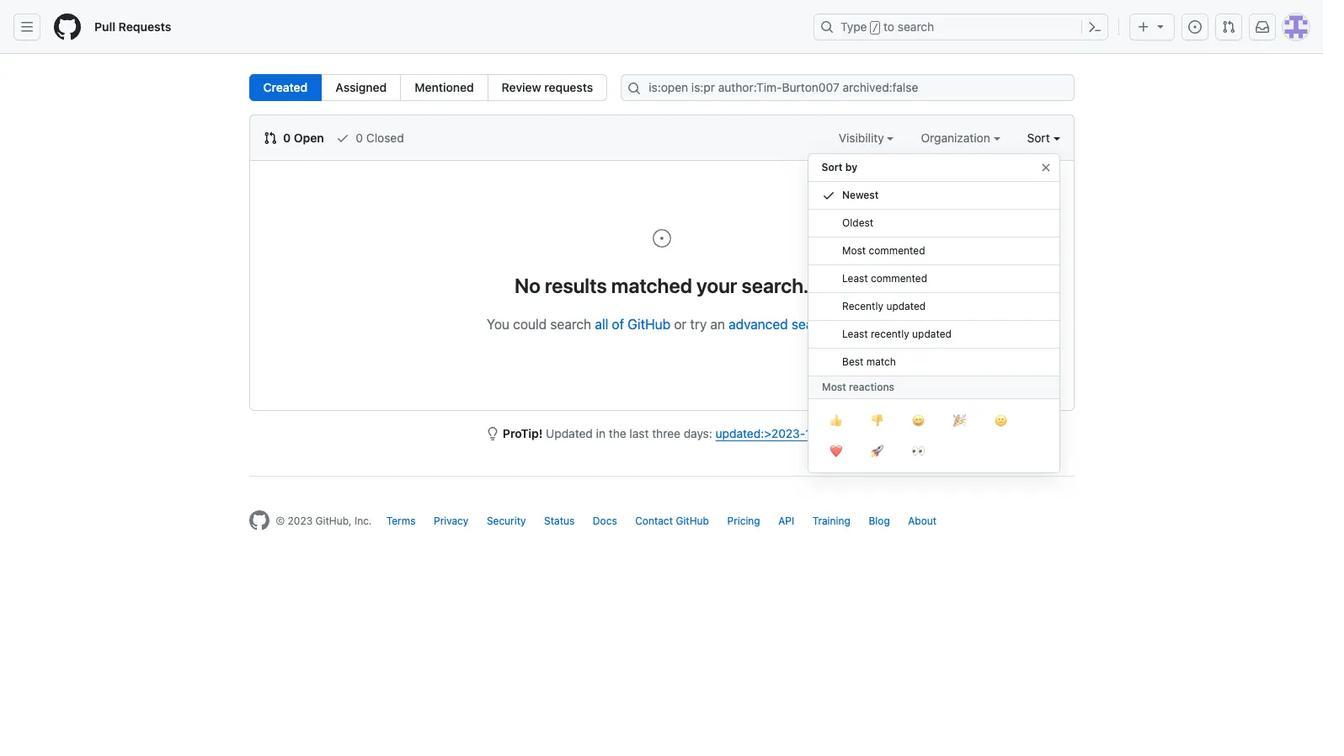 Task type: locate. For each thing, give the bounding box(es) containing it.
0 horizontal spatial sort
[[822, 161, 843, 174]]

contact
[[636, 515, 673, 528]]

the
[[609, 426, 627, 441]]

search right to
[[898, 19, 935, 34]]

pull requests
[[94, 19, 171, 34]]

👍
[[830, 412, 842, 429]]

no results matched your search.
[[515, 274, 809, 297]]

sort by menu
[[808, 147, 1061, 487]]

requests
[[545, 80, 594, 94]]

type / to search
[[841, 19, 935, 34]]

least inside "link"
[[842, 328, 868, 340]]

0 for closed
[[356, 131, 363, 145]]

check image inside 0 closed link
[[336, 131, 349, 145]]

organization
[[922, 131, 994, 145]]

sort left by
[[822, 161, 843, 174]]

least recently updated
[[842, 328, 952, 340]]

reactions
[[849, 381, 895, 394]]

results
[[545, 274, 607, 297]]

least
[[842, 272, 868, 285], [842, 328, 868, 340]]

1 0 from the left
[[283, 131, 291, 145]]

commented for most commented
[[869, 244, 925, 257]]

github
[[628, 317, 671, 332], [676, 515, 710, 528]]

you could search all of github or try an advanced search .
[[487, 317, 837, 332]]

0 horizontal spatial 0
[[283, 131, 291, 145]]

git pull request image
[[1223, 20, 1236, 34], [263, 131, 277, 145]]

protip! updated in the last three days: updated:>2023-11-13 .
[[503, 426, 838, 441]]

0
[[283, 131, 291, 145], [356, 131, 363, 145]]

0 vertical spatial git pull request image
[[1223, 20, 1236, 34]]

😕 link
[[981, 406, 1022, 437]]

2023
[[288, 515, 313, 528]]

api
[[779, 515, 795, 528]]

inc.
[[355, 515, 372, 528]]

least for least commented
[[842, 272, 868, 285]]

sort inside 'menu'
[[822, 161, 843, 174]]

most reactions
[[822, 381, 895, 394]]

1 least from the top
[[842, 272, 868, 285]]

0 for open
[[283, 131, 291, 145]]

check image
[[336, 131, 349, 145], [822, 189, 836, 202]]

git pull request image inside 0 open link
[[263, 131, 277, 145]]

oldest link
[[809, 210, 1060, 238]]

days:
[[684, 426, 713, 441]]

terms link
[[387, 515, 416, 528]]

try
[[691, 317, 707, 332]]

issue opened image
[[652, 228, 672, 249]]

1 vertical spatial check image
[[822, 189, 836, 202]]

sort inside popup button
[[1028, 131, 1051, 145]]

sort for sort
[[1028, 131, 1051, 145]]

updated down recently updated link
[[912, 328, 952, 340]]

2 0 from the left
[[356, 131, 363, 145]]

🎉
[[954, 412, 966, 429]]

0 vertical spatial least
[[842, 272, 868, 285]]

mentioned
[[415, 80, 474, 94]]

assigned
[[336, 80, 387, 94]]

👎 link
[[857, 406, 898, 437]]

1 vertical spatial least
[[842, 328, 868, 340]]

1 vertical spatial commented
[[871, 272, 927, 285]]

most commented link
[[809, 238, 1060, 265]]

least commented link
[[809, 265, 1060, 293]]

0 horizontal spatial search
[[551, 317, 592, 332]]

security link
[[487, 515, 526, 528]]

sort by
[[822, 161, 858, 174]]

1 vertical spatial updated
[[912, 328, 952, 340]]

0 vertical spatial most
[[842, 244, 866, 257]]

Issues search field
[[621, 74, 1075, 101]]

.
[[833, 317, 837, 332], [834, 426, 838, 441]]

check image right open
[[336, 131, 349, 145]]

recently
[[871, 328, 909, 340]]

1 vertical spatial most
[[822, 381, 846, 394]]

11-
[[806, 426, 822, 441]]

check image inside newest link
[[822, 189, 836, 202]]

1 vertical spatial github
[[676, 515, 710, 528]]

❤️
[[830, 442, 842, 459]]

check image down the sort by
[[822, 189, 836, 202]]

about
[[909, 515, 937, 528]]

updated up least recently updated
[[886, 300, 926, 313]]

0 horizontal spatial check image
[[336, 131, 349, 145]]

0 vertical spatial commented
[[869, 244, 925, 257]]

all
[[595, 317, 609, 332]]

recently updated link
[[809, 293, 1060, 321]]

your
[[697, 274, 738, 297]]

updated:>2023-
[[716, 426, 806, 441]]

updated inside "link"
[[912, 328, 952, 340]]

0 closed
[[353, 131, 404, 145]]

😄
[[912, 412, 925, 429]]

pricing
[[728, 515, 761, 528]]

notifications image
[[1257, 20, 1270, 34]]

1 horizontal spatial 0
[[356, 131, 363, 145]]

/
[[873, 22, 879, 34]]

search down search.
[[792, 317, 833, 332]]

commented up least commented
[[869, 244, 925, 257]]

least commented
[[842, 272, 927, 285]]

least up 'best'
[[842, 328, 868, 340]]

2 least from the top
[[842, 328, 868, 340]]

check image for newest link
[[822, 189, 836, 202]]

1 vertical spatial sort
[[822, 161, 843, 174]]

2 horizontal spatial search
[[898, 19, 935, 34]]

0 horizontal spatial github
[[628, 317, 671, 332]]

0 horizontal spatial git pull request image
[[263, 131, 277, 145]]

github right contact
[[676, 515, 710, 528]]

homepage image
[[54, 13, 81, 40]]

1 horizontal spatial check image
[[822, 189, 836, 202]]

1 horizontal spatial sort
[[1028, 131, 1051, 145]]

commented up recently updated
[[871, 272, 927, 285]]

0 left open
[[283, 131, 291, 145]]

blog
[[869, 515, 891, 528]]

🎉 link
[[939, 406, 981, 437]]

git pull request image right issue opened image
[[1223, 20, 1236, 34]]

0 left closed
[[356, 131, 363, 145]]

or
[[674, 317, 687, 332]]

least up recently at the right top of page
[[842, 272, 868, 285]]

least recently updated link
[[809, 321, 1060, 349]]

0 vertical spatial sort
[[1028, 131, 1051, 145]]

0 vertical spatial check image
[[336, 131, 349, 145]]

0 vertical spatial updated
[[886, 300, 926, 313]]

advanced
[[729, 317, 789, 332]]

most down 'best'
[[822, 381, 846, 394]]

most down "oldest"
[[842, 244, 866, 257]]

triangle down image
[[1155, 19, 1168, 33]]

1 vertical spatial git pull request image
[[263, 131, 277, 145]]

best match link
[[809, 349, 1060, 377]]

type
[[841, 19, 868, 34]]

status link
[[544, 515, 575, 528]]

git pull request image left 0 open on the left top
[[263, 131, 277, 145]]

least for least recently updated
[[842, 328, 868, 340]]

no
[[515, 274, 541, 297]]

search left "all" at left top
[[551, 317, 592, 332]]

commented
[[869, 244, 925, 257], [871, 272, 927, 285]]

match
[[867, 356, 896, 368]]

organization button
[[922, 129, 1001, 147]]

updated
[[886, 300, 926, 313], [912, 328, 952, 340]]

sort up close menu image
[[1028, 131, 1051, 145]]

😕
[[995, 412, 1008, 429]]

github right of
[[628, 317, 671, 332]]

search
[[898, 19, 935, 34], [551, 317, 592, 332], [792, 317, 833, 332]]



Task type: describe. For each thing, give the bounding box(es) containing it.
most for most reactions
[[822, 381, 846, 394]]

👀
[[912, 442, 925, 459]]

visibility
[[839, 131, 888, 145]]

sort for sort by
[[822, 161, 843, 174]]

contact github link
[[636, 515, 710, 528]]

updated
[[546, 426, 593, 441]]

1 horizontal spatial github
[[676, 515, 710, 528]]

privacy link
[[434, 515, 469, 528]]

last
[[630, 426, 649, 441]]

🚀
[[871, 442, 884, 459]]

advanced search link
[[729, 317, 833, 332]]

open
[[294, 131, 324, 145]]

👍 link
[[815, 406, 857, 437]]

oldest
[[842, 217, 874, 229]]

by
[[846, 161, 858, 174]]

of
[[612, 317, 625, 332]]

0 open
[[280, 131, 324, 145]]

command palette image
[[1089, 20, 1102, 34]]

updated:>2023-11-13 link
[[716, 426, 834, 441]]

best match
[[842, 356, 896, 368]]

about link
[[909, 515, 937, 528]]

sort button
[[1028, 129, 1061, 147]]

blog link
[[869, 515, 891, 528]]

assigned link
[[321, 74, 401, 101]]

docs link
[[593, 515, 617, 528]]

light bulb image
[[486, 427, 500, 441]]

pull
[[94, 19, 115, 34]]

search.
[[742, 274, 809, 297]]

close menu image
[[1040, 161, 1053, 174]]

status
[[544, 515, 575, 528]]

0 vertical spatial .
[[833, 317, 837, 332]]

Search all issues text field
[[621, 74, 1075, 101]]

protip!
[[503, 426, 543, 441]]

❤️ link
[[815, 437, 857, 467]]

newest
[[842, 189, 879, 201]]

0 closed link
[[336, 129, 404, 147]]

1 horizontal spatial git pull request image
[[1223, 20, 1236, 34]]

training
[[813, 515, 851, 528]]

in
[[596, 426, 606, 441]]

api link
[[779, 515, 795, 528]]

matched
[[612, 274, 693, 297]]

review requests
[[502, 80, 594, 94]]

training link
[[813, 515, 851, 528]]

review requests link
[[488, 74, 608, 101]]

newest link
[[809, 182, 1060, 210]]

github,
[[316, 515, 352, 528]]

0 open link
[[263, 129, 324, 147]]

homepage image
[[249, 511, 269, 531]]

all of github link
[[595, 317, 671, 332]]

0 vertical spatial github
[[628, 317, 671, 332]]

check image for 0 closed link at top
[[336, 131, 349, 145]]

requests
[[118, 19, 171, 34]]

pricing link
[[728, 515, 761, 528]]

search image
[[628, 82, 642, 95]]

terms
[[387, 515, 416, 528]]

recently updated
[[842, 300, 926, 313]]

most commented
[[842, 244, 925, 257]]

security
[[487, 515, 526, 528]]

you
[[487, 317, 510, 332]]

contact github
[[636, 515, 710, 528]]

closed
[[366, 131, 404, 145]]

privacy
[[434, 515, 469, 528]]

visibility button
[[839, 129, 895, 147]]

could
[[513, 317, 547, 332]]

plus image
[[1138, 20, 1151, 34]]

pull requests element
[[249, 74, 608, 101]]

most for most commented
[[842, 244, 866, 257]]

1 vertical spatial .
[[834, 426, 838, 441]]

mentioned link
[[401, 74, 489, 101]]

1 horizontal spatial search
[[792, 317, 833, 332]]

13
[[822, 426, 834, 441]]

😄 link
[[898, 406, 939, 437]]

© 2023 github, inc.
[[276, 515, 372, 528]]

an
[[711, 317, 726, 332]]

👎
[[871, 412, 884, 429]]

review
[[502, 80, 542, 94]]

issue opened image
[[1189, 20, 1203, 34]]

recently
[[842, 300, 884, 313]]

commented for least commented
[[871, 272, 927, 285]]

three
[[652, 426, 681, 441]]

best
[[842, 356, 864, 368]]

🚀 link
[[857, 437, 898, 467]]

👀 link
[[898, 437, 939, 467]]



Task type: vqa. For each thing, say whether or not it's contained in the screenshot.
3
no



